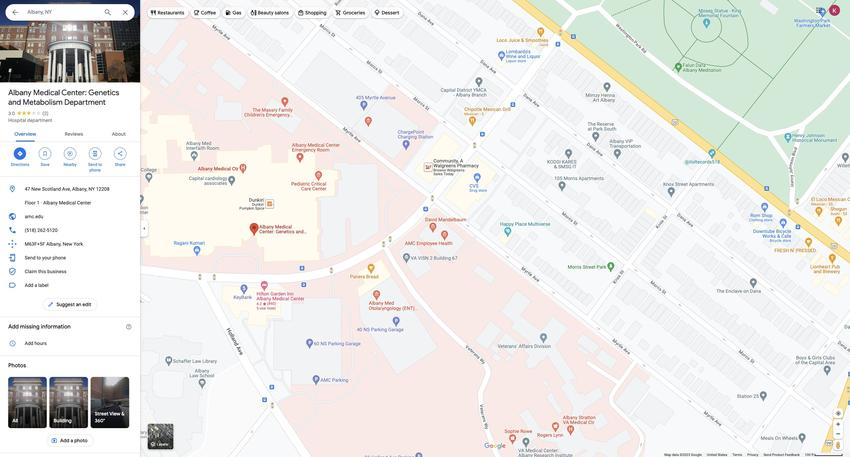 Task type: vqa. For each thing, say whether or not it's contained in the screenshot.
8
no



Task type: locate. For each thing, give the bounding box(es) containing it.
0 horizontal spatial to
[[37, 255, 41, 261]]

0 horizontal spatial albany
[[8, 88, 32, 98]]

tab list
[[0, 125, 140, 142]]

send for send to phone
[[88, 162, 97, 167]]

albany,
[[72, 186, 87, 192], [46, 241, 62, 247]]

ft
[[812, 453, 814, 457]]

1 horizontal spatial send
[[88, 162, 97, 167]]

a
[[34, 282, 37, 288], [71, 437, 73, 444]]

add for add hours
[[25, 341, 33, 346]]

phone inside button
[[53, 255, 66, 261]]

hospital
[[8, 118, 26, 123]]

1 horizontal spatial albany
[[43, 200, 58, 206]]

department
[[64, 98, 106, 107]]

send for send product feedback
[[764, 453, 772, 457]]

groceries
[[343, 10, 365, 16]]

add a photo image
[[51, 437, 57, 444]]

dessert button
[[372, 4, 403, 21]]

overview
[[14, 131, 36, 137]]

send up claim
[[25, 255, 36, 261]]

label
[[38, 282, 49, 288]]

share
[[115, 162, 125, 167]]

layers
[[157, 442, 168, 447]]


[[11, 8, 19, 17]]

gas
[[233, 10, 241, 16]]

add right "add a photo"
[[60, 437, 69, 444]]

1 horizontal spatial a
[[71, 437, 73, 444]]

zoom out image
[[836, 431, 841, 436]]

0 horizontal spatial phone
[[53, 255, 66, 261]]

floor 1 · albany medical center button
[[0, 196, 140, 210]]

a left photo
[[71, 437, 73, 444]]

·
[[41, 200, 42, 206]]

footer
[[665, 453, 805, 457]]

add left missing
[[8, 323, 19, 330]]

to left share
[[98, 162, 102, 167]]

photo
[[74, 437, 88, 444]]

262-
[[37, 228, 47, 233]]

0 vertical spatial to
[[98, 162, 102, 167]]

send
[[88, 162, 97, 167], [25, 255, 36, 261], [764, 453, 772, 457]]

a left label
[[34, 282, 37, 288]]

a inside button
[[34, 282, 37, 288]]

united states
[[707, 453, 728, 457]]

add
[[25, 282, 33, 288], [8, 323, 19, 330], [25, 341, 33, 346], [60, 437, 69, 444]]


[[17, 150, 23, 157]]

business
[[47, 269, 66, 274]]

street view & 360° button
[[91, 377, 129, 428]]

privacy button
[[748, 453, 759, 457]]

0 horizontal spatial albany,
[[46, 241, 62, 247]]

hours
[[34, 341, 47, 346]]

missing
[[20, 323, 40, 330]]

directions
[[11, 162, 29, 167]]

amc.edu link
[[0, 210, 140, 223]]

3.0
[[8, 111, 15, 116]]

about button
[[106, 125, 131, 142]]

information for albany medical center: genetics and metabolism department region
[[0, 182, 140, 278]]

street view & 360°
[[95, 411, 125, 424]]

send to your phone button
[[0, 251, 140, 265]]


[[92, 150, 98, 157]]

phone right your
[[53, 255, 66, 261]]

york
[[74, 241, 83, 247]]

2 horizontal spatial send
[[764, 453, 772, 457]]

states
[[718, 453, 728, 457]]

to inside button
[[37, 255, 41, 261]]

medical down 47 new scotland ave, albany, ny 12208
[[59, 200, 76, 206]]

phone down 
[[89, 168, 101, 173]]

footer containing map data ©2023 google
[[665, 453, 805, 457]]

send inside button
[[25, 255, 36, 261]]

to for your
[[37, 255, 41, 261]]

1 vertical spatial albany,
[[46, 241, 62, 247]]

save
[[41, 162, 49, 167]]

actions for albany medical center: genetics and metabolism department region
[[0, 142, 140, 176]]

zoom in image
[[836, 422, 841, 427]]


[[42, 150, 48, 157]]

building button
[[23, 377, 114, 428]]

reviews
[[65, 131, 83, 137]]

1 vertical spatial a
[[71, 437, 73, 444]]

0 vertical spatial a
[[34, 282, 37, 288]]

1
[[37, 200, 40, 206]]

photo of albany medical center: genetics and metabolism department image
[[0, 0, 143, 82]]

to for phone
[[98, 162, 102, 167]]

phone
[[89, 168, 101, 173], [53, 255, 66, 261]]

0 vertical spatial medical
[[33, 88, 60, 98]]

1 vertical spatial phone
[[53, 255, 66, 261]]

add inside 'button'
[[60, 437, 69, 444]]

(518) 262-5120
[[25, 228, 58, 233]]

send inside button
[[764, 453, 772, 457]]

0 horizontal spatial a
[[34, 282, 37, 288]]

send down 
[[88, 162, 97, 167]]

and
[[8, 98, 21, 107]]

2
[[18, 68, 21, 75]]

2 vertical spatial send
[[764, 453, 772, 457]]

united
[[707, 453, 717, 457]]

send product feedback
[[764, 453, 800, 457]]

albany inside albany medical center: genetics and metabolism department
[[8, 88, 32, 98]]

a inside 'button'
[[71, 437, 73, 444]]

1 vertical spatial medical
[[59, 200, 76, 206]]

to left your
[[37, 255, 41, 261]]

suggest
[[57, 301, 75, 308]]

about
[[112, 131, 126, 137]]

to inside 'send to phone'
[[98, 162, 102, 167]]

collapse side panel image
[[141, 225, 148, 232]]

product
[[773, 453, 785, 457]]

phone inside 'send to phone'
[[89, 168, 101, 173]]

add left 'hours'
[[25, 341, 33, 346]]

none field inside the albany, ny field
[[27, 8, 98, 16]]

(2)
[[42, 111, 48, 116]]

albany right ·
[[43, 200, 58, 206]]

12208
[[96, 186, 110, 192]]

terms
[[733, 453, 743, 457]]

building
[[54, 418, 72, 424]]

0 vertical spatial send
[[88, 162, 97, 167]]

1 vertical spatial new
[[63, 241, 72, 247]]

albany down 2
[[8, 88, 32, 98]]

100 ft
[[805, 453, 814, 457]]

0 horizontal spatial send
[[25, 255, 36, 261]]

albany, down 5120
[[46, 241, 62, 247]]


[[117, 150, 123, 157]]

medical
[[33, 88, 60, 98], [59, 200, 76, 206]]

None field
[[27, 8, 98, 16]]

Albany, NY field
[[5, 4, 135, 21]]

1 horizontal spatial phone
[[89, 168, 101, 173]]

0 vertical spatial new
[[31, 186, 41, 192]]

send product feedback button
[[764, 453, 800, 457]]

show street view coverage image
[[834, 440, 844, 450]]

genetics
[[88, 88, 119, 98]]

2 photos
[[18, 68, 39, 75]]

add down claim
[[25, 282, 33, 288]]

restaurants
[[158, 10, 184, 16]]

1 vertical spatial to
[[37, 255, 41, 261]]

hospital department
[[8, 118, 52, 123]]

ave,
[[62, 186, 71, 192]]

0 vertical spatial albany,
[[72, 186, 87, 192]]

1 vertical spatial send
[[25, 255, 36, 261]]

new left york
[[63, 241, 72, 247]]

send inside 'send to phone'
[[88, 162, 97, 167]]

medical up (2)
[[33, 88, 60, 98]]

new right 47 at the left top of page
[[31, 186, 41, 192]]

1 horizontal spatial to
[[98, 162, 102, 167]]

add missing information
[[8, 323, 71, 330]]

tab list containing overview
[[0, 125, 140, 142]]

1 vertical spatial albany
[[43, 200, 58, 206]]

(518) 262-5120 button
[[0, 223, 140, 237]]

send left product
[[764, 453, 772, 457]]

to
[[98, 162, 102, 167], [37, 255, 41, 261]]

0 vertical spatial phone
[[89, 168, 101, 173]]

photos
[[8, 362, 26, 369]]

albany, left ny
[[72, 186, 87, 192]]

0 vertical spatial albany
[[8, 88, 32, 98]]



Task type: describe. For each thing, give the bounding box(es) containing it.
reviews button
[[59, 125, 89, 142]]

floor 1 · albany medical center
[[25, 200, 91, 206]]

photos
[[22, 68, 39, 75]]


[[48, 301, 54, 308]]

add a label
[[25, 282, 49, 288]]

shopping button
[[295, 4, 331, 21]]

google maps element
[[0, 0, 851, 457]]

©2023
[[680, 453, 691, 457]]

gas button
[[222, 4, 246, 21]]

beauty salons button
[[248, 4, 293, 21]]

show your location image
[[836, 410, 842, 417]]

add for add a label
[[25, 282, 33, 288]]

data
[[672, 453, 679, 457]]

claim
[[25, 269, 37, 274]]

this
[[38, 269, 46, 274]]

view
[[109, 411, 120, 417]]

beauty salons
[[258, 10, 289, 16]]

coffee
[[201, 10, 216, 16]]

claim this business link
[[0, 265, 140, 278]]

0 horizontal spatial new
[[31, 186, 41, 192]]

 button
[[5, 4, 25, 22]]

google account: kenny nguyen  
(kenny.nguyen@adept.ai) image
[[830, 5, 841, 16]]

feedback
[[785, 453, 800, 457]]

dessert
[[382, 10, 399, 16]]

47
[[25, 186, 30, 192]]

your
[[42, 255, 51, 261]]

add hours
[[25, 341, 47, 346]]

terms button
[[733, 453, 743, 457]]

tab list inside albany medical center: genetics and metabolism department "main content"
[[0, 125, 140, 142]]

add a label button
[[0, 278, 140, 292]]

medical inside button
[[59, 200, 76, 206]]

albany medical center: genetics and metabolism department main content
[[0, 0, 143, 457]]

all button
[[0, 377, 73, 428]]

add a photo
[[60, 437, 88, 444]]

center
[[77, 200, 91, 206]]

information
[[41, 323, 71, 330]]

send for send to your phone
[[25, 255, 36, 261]]

add a photo button
[[47, 432, 93, 449]]

map
[[665, 453, 672, 457]]

google
[[691, 453, 702, 457]]

add for add a photo
[[60, 437, 69, 444]]

(518)
[[25, 228, 36, 233]]

overview button
[[9, 125, 42, 142]]

scotland
[[42, 186, 61, 192]]

a for photo
[[71, 437, 73, 444]]

footer inside google maps element
[[665, 453, 805, 457]]

2 photos button
[[5, 65, 42, 77]]

amc.edu
[[25, 214, 43, 219]]

department
[[27, 118, 52, 123]]

47 new scotland ave, albany, ny 12208
[[25, 186, 110, 192]]

united states button
[[707, 453, 728, 457]]

2 reviews element
[[42, 111, 48, 116]]

beauty
[[258, 10, 274, 16]]

center:
[[62, 88, 87, 98]]

m63f+5f
[[25, 241, 45, 247]]

add for add missing information
[[8, 323, 19, 330]]

 search field
[[5, 4, 135, 22]]

metabolism
[[23, 98, 63, 107]]

claim this business
[[25, 269, 66, 274]]

medical inside albany medical center: genetics and metabolism department
[[33, 88, 60, 98]]

360°
[[95, 418, 105, 424]]

ny
[[89, 186, 95, 192]]

albany medical center: genetics and metabolism department
[[8, 88, 119, 107]]

shopping
[[305, 10, 327, 16]]

groceries button
[[333, 4, 369, 21]]

hospital department button
[[8, 117, 52, 124]]

restaurants button
[[147, 4, 189, 21]]

add hours button
[[0, 336, 140, 350]]

more info image
[[126, 324, 132, 330]]

 suggest an edit
[[48, 301, 91, 308]]


[[67, 150, 73, 157]]

an
[[76, 301, 81, 308]]

send to your phone
[[25, 255, 66, 261]]

albany inside button
[[43, 200, 58, 206]]

3.0 stars image
[[15, 111, 42, 115]]

100
[[805, 453, 811, 457]]

send to phone
[[88, 162, 102, 173]]

1 horizontal spatial albany,
[[72, 186, 87, 192]]

&
[[121, 411, 125, 417]]

privacy
[[748, 453, 759, 457]]

47 new scotland ave, albany, ny 12208 button
[[0, 182, 140, 196]]

coffee button
[[191, 4, 220, 21]]

all
[[12, 418, 18, 424]]

edit
[[82, 301, 91, 308]]

1 horizontal spatial new
[[63, 241, 72, 247]]

a for label
[[34, 282, 37, 288]]



